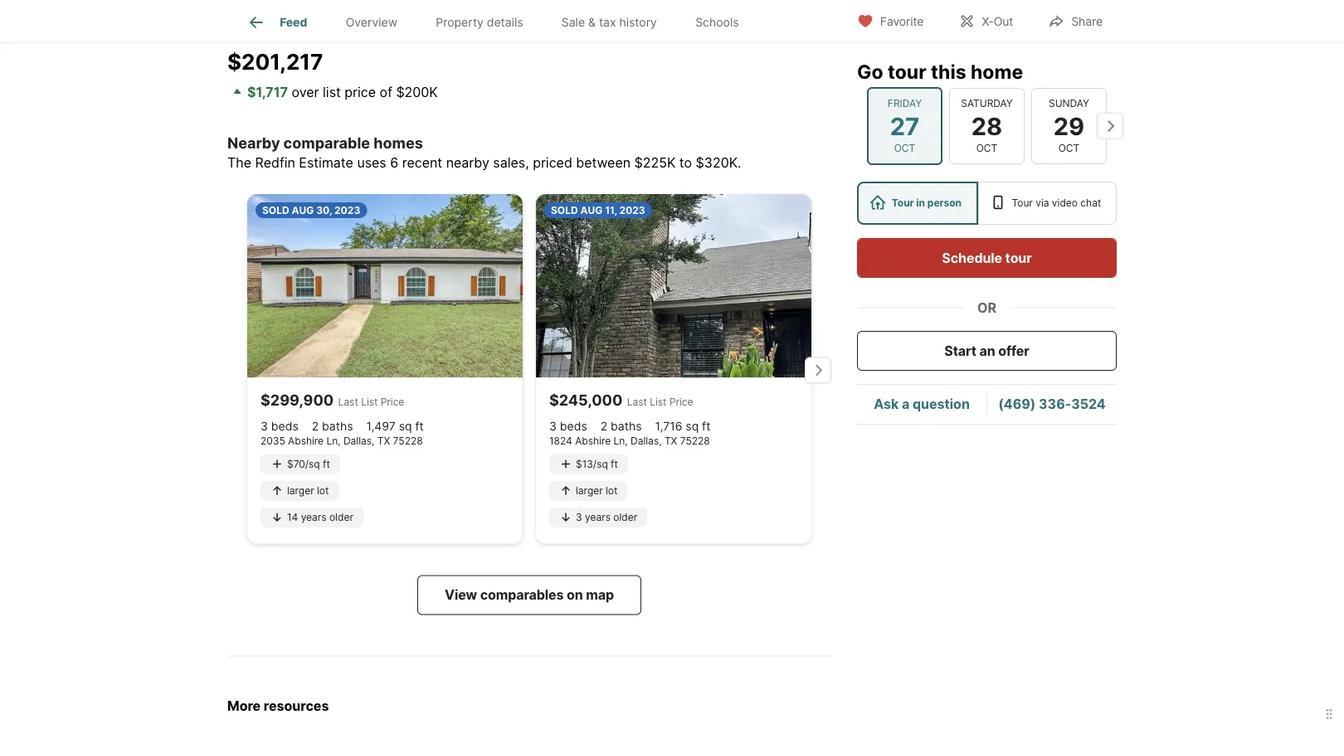 Task type: vqa. For each thing, say whether or not it's contained in the screenshot.
first abshire from the right
yes



Task type: locate. For each thing, give the bounding box(es) containing it.
1 horizontal spatial lot
[[606, 484, 618, 496]]

tour up friday
[[888, 60, 926, 83]]

price inside $299,900 last list price
[[381, 396, 404, 408]]

2 baths for $299,900
[[312, 419, 353, 433]]

nearby
[[446, 154, 489, 171]]

2 lot from the left
[[606, 484, 618, 496]]

75228 down 1,497 sq ft
[[393, 435, 423, 447]]

older right the "14"
[[329, 511, 353, 523]]

abshire
[[288, 435, 324, 447], [575, 435, 611, 447]]

2 larger lot from the left
[[576, 484, 618, 496]]

photo of 1824 abshire ln, dallas, tx 75228 image
[[536, 194, 811, 378]]

favorite button
[[843, 4, 938, 38]]

0 horizontal spatial tour
[[888, 60, 926, 83]]

0 horizontal spatial baths
[[322, 419, 353, 433]]

0 horizontal spatial larger
[[287, 484, 314, 496]]

years down $13/sq ft
[[585, 511, 611, 523]]

75228 for $245,000
[[680, 435, 710, 447]]

1 2023 from the left
[[334, 204, 360, 216]]

older down $13/sq ft
[[613, 511, 637, 523]]

sold for $245,000
[[551, 204, 578, 216]]

price up 1,716 sq ft
[[669, 396, 693, 408]]

oct down 28
[[976, 142, 998, 154]]

larger down $70/sq
[[287, 484, 314, 496]]

favorite
[[880, 15, 924, 29]]

1 oct from the left
[[894, 142, 915, 154]]

ln, for $299,900
[[326, 435, 341, 447]]

1 list from the left
[[361, 396, 378, 408]]

abshire for $245,000
[[575, 435, 611, 447]]

1 last from the left
[[338, 396, 358, 408]]

0 horizontal spatial larger lot
[[287, 484, 329, 496]]

0 horizontal spatial sold
[[262, 204, 289, 216]]

0 horizontal spatial aug
[[292, 204, 314, 216]]

ft
[[415, 419, 424, 433], [702, 419, 710, 433], [323, 458, 330, 470], [611, 458, 618, 470]]

abshire up $13/sq
[[575, 435, 611, 447]]

comparables
[[480, 587, 564, 603]]

the
[[227, 154, 251, 171]]

0 horizontal spatial 2
[[312, 419, 319, 433]]

oct for 29
[[1058, 142, 1080, 154]]

lot up 3 years older at the bottom of page
[[606, 484, 618, 496]]

list up 1,716
[[650, 396, 667, 408]]

aug for $245,000
[[580, 204, 603, 216]]

2023 for $245,000
[[619, 204, 645, 216]]

tab list
[[227, 0, 771, 42]]

3 down $13/sq
[[576, 511, 582, 523]]

oct down 27
[[894, 142, 915, 154]]

property details tab
[[417, 2, 542, 42]]

1 larger from the left
[[287, 484, 314, 496]]

or
[[977, 300, 997, 316]]

1 horizontal spatial aug
[[580, 204, 603, 216]]

tx for $299,900
[[377, 435, 390, 447]]

75228
[[393, 435, 423, 447], [680, 435, 710, 447]]

abshire up $70/sq
[[288, 435, 324, 447]]

1 2 from the left
[[312, 419, 319, 433]]

beds up 2035 at the left of the page
[[271, 419, 298, 433]]

1 horizontal spatial beds
[[560, 419, 587, 433]]

1 3 beds from the left
[[261, 419, 298, 433]]

larger lot
[[287, 484, 329, 496], [576, 484, 618, 496]]

photo of 2035 abshire ln, dallas, tx 75228 image
[[247, 194, 523, 378]]

2 older from the left
[[613, 511, 637, 523]]

tour in person
[[892, 197, 962, 209]]

1 years from the left
[[301, 511, 327, 523]]

this
[[931, 60, 966, 83]]

tour inside button
[[1005, 250, 1032, 266]]

3 for $245,000
[[549, 419, 557, 433]]

$225k
[[634, 154, 676, 171]]

list
[[323, 84, 341, 100]]

3 oct from the left
[[1058, 142, 1080, 154]]

1 horizontal spatial 3
[[549, 419, 557, 433]]

aug left 11,
[[580, 204, 603, 216]]

tour right schedule on the top of page
[[1005, 250, 1032, 266]]

None button
[[867, 87, 943, 165], [949, 88, 1025, 164], [1031, 88, 1107, 164], [867, 87, 943, 165], [949, 88, 1025, 164], [1031, 88, 1107, 164]]

14 years older
[[287, 511, 353, 523]]

baths up 2035 abshire ln, dallas, tx 75228 at the bottom
[[322, 419, 353, 433]]

tx down 1,497 on the left of page
[[377, 435, 390, 447]]

in
[[916, 197, 925, 209]]

x-out
[[982, 15, 1013, 29]]

2 list from the left
[[650, 396, 667, 408]]

2 tx from the left
[[665, 435, 677, 447]]

to
[[679, 154, 692, 171]]

2023 right 11,
[[619, 204, 645, 216]]

1 older from the left
[[329, 511, 353, 523]]

2 up 2035 abshire ln, dallas, tx 75228 at the bottom
[[312, 419, 319, 433]]

3 beds up 1824
[[549, 419, 587, 433]]

0 horizontal spatial older
[[329, 511, 353, 523]]

list inside $299,900 last list price
[[361, 396, 378, 408]]

sq right 1,716
[[686, 419, 699, 433]]

2 sold from the left
[[551, 204, 578, 216]]

1 horizontal spatial sold
[[551, 204, 578, 216]]

3 beds
[[261, 419, 298, 433], [549, 419, 587, 433]]

0 horizontal spatial 75228
[[393, 435, 423, 447]]

$320k.
[[696, 154, 741, 171]]

sq right 1,497 on the left of page
[[399, 419, 412, 433]]

ln, up $70/sq ft
[[326, 435, 341, 447]]

0 horizontal spatial beds
[[271, 419, 298, 433]]

1 tour from the left
[[892, 197, 914, 209]]

last up 1824 abshire ln, dallas, tx 75228 on the bottom of page
[[627, 396, 647, 408]]

$245,000 last list price
[[549, 391, 693, 409]]

1 horizontal spatial oct
[[976, 142, 998, 154]]

sold left 11,
[[551, 204, 578, 216]]

ask a question link
[[874, 396, 970, 412]]

1 horizontal spatial price
[[669, 396, 693, 408]]

2 abshire from the left
[[575, 435, 611, 447]]

2 baths up 2035 abshire ln, dallas, tx 75228 at the bottom
[[312, 419, 353, 433]]

1 horizontal spatial older
[[613, 511, 637, 523]]

start
[[944, 343, 977, 359]]

tour
[[892, 197, 914, 209], [1012, 197, 1033, 209]]

$1,717
[[247, 84, 288, 100]]

1 horizontal spatial 3 beds
[[549, 419, 587, 433]]

1 horizontal spatial ln,
[[614, 435, 628, 447]]

2 2023 from the left
[[619, 204, 645, 216]]

2 beds from the left
[[560, 419, 587, 433]]

list for $245,000
[[650, 396, 667, 408]]

3 years older
[[576, 511, 637, 523]]

2
[[312, 419, 319, 433], [600, 419, 608, 433]]

larger lot down $13/sq ft
[[576, 484, 618, 496]]

3 up 2035 at the left of the page
[[261, 419, 268, 433]]

0 vertical spatial tour
[[888, 60, 926, 83]]

dallas, down 1,716
[[631, 435, 662, 447]]

2 up 1824 abshire ln, dallas, tx 75228 on the bottom of page
[[600, 419, 608, 433]]

30,
[[316, 204, 332, 216]]

2023 right 30,
[[334, 204, 360, 216]]

uses
[[357, 154, 386, 171]]

2 price from the left
[[669, 396, 693, 408]]

on
[[567, 587, 583, 603]]

feed
[[280, 15, 307, 29]]

dallas, for $245,000
[[631, 435, 662, 447]]

2 aug from the left
[[580, 204, 603, 216]]

larger for $245,000
[[576, 484, 603, 496]]

baths for $245,000
[[611, 419, 642, 433]]

aug left 30,
[[292, 204, 314, 216]]

baths up 1824 abshire ln, dallas, tx 75228 on the bottom of page
[[611, 419, 642, 433]]

oct for 27
[[894, 142, 915, 154]]

feed link
[[247, 12, 307, 32]]

2 horizontal spatial 3
[[576, 511, 582, 523]]

list up 1,497 on the left of page
[[361, 396, 378, 408]]

sold
[[262, 204, 289, 216], [551, 204, 578, 216]]

1 horizontal spatial list
[[650, 396, 667, 408]]

1 dallas, from the left
[[343, 435, 375, 447]]

1 ln, from the left
[[326, 435, 341, 447]]

$299,900
[[261, 391, 334, 409]]

dallas, down 1,497 on the left of page
[[343, 435, 375, 447]]

2 larger from the left
[[576, 484, 603, 496]]

2 baths from the left
[[611, 419, 642, 433]]

list box
[[857, 182, 1117, 225]]

2 last from the left
[[627, 396, 647, 408]]

1 lot from the left
[[317, 484, 329, 496]]

0 horizontal spatial sq
[[399, 419, 412, 433]]

1 horizontal spatial abshire
[[575, 435, 611, 447]]

last inside $299,900 last list price
[[338, 396, 358, 408]]

1 vertical spatial tour
[[1005, 250, 1032, 266]]

a
[[902, 396, 910, 412]]

2 75228 from the left
[[680, 435, 710, 447]]

0 horizontal spatial 2023
[[334, 204, 360, 216]]

overview tab
[[327, 2, 417, 42]]

11,
[[605, 204, 617, 216]]

1 larger lot from the left
[[287, 484, 329, 496]]

2 3 beds from the left
[[549, 419, 587, 433]]

0 horizontal spatial 3
[[261, 419, 268, 433]]

of
[[380, 84, 392, 100]]

lot up 14 years older
[[317, 484, 329, 496]]

2 2 baths from the left
[[600, 419, 642, 433]]

list
[[361, 396, 378, 408], [650, 396, 667, 408]]

schools
[[695, 15, 739, 29]]

2 for $299,900
[[312, 419, 319, 433]]

older
[[329, 511, 353, 523], [613, 511, 637, 523]]

lot for $299,900
[[317, 484, 329, 496]]

3524
[[1071, 396, 1106, 412]]

0 horizontal spatial oct
[[894, 142, 915, 154]]

list box containing tour in person
[[857, 182, 1117, 225]]

0 horizontal spatial lot
[[317, 484, 329, 496]]

baths
[[322, 419, 353, 433], [611, 419, 642, 433]]

0 horizontal spatial tx
[[377, 435, 390, 447]]

1 sold from the left
[[262, 204, 289, 216]]

larger
[[287, 484, 314, 496], [576, 484, 603, 496]]

tour for tour in person
[[892, 197, 914, 209]]

tour for go
[[888, 60, 926, 83]]

0 horizontal spatial 3 beds
[[261, 419, 298, 433]]

oct down 29
[[1058, 142, 1080, 154]]

0 horizontal spatial tour
[[892, 197, 914, 209]]

1 2 baths from the left
[[312, 419, 353, 433]]

$200k
[[396, 84, 438, 100]]

ln, for $245,000
[[614, 435, 628, 447]]

price for $245,000
[[669, 396, 693, 408]]

oct inside 'saturday 28 oct'
[[976, 142, 998, 154]]

1 sq from the left
[[399, 419, 412, 433]]

1 horizontal spatial last
[[627, 396, 647, 408]]

schedule tour button
[[857, 238, 1117, 278]]

ln, up $13/sq ft
[[614, 435, 628, 447]]

1 horizontal spatial sq
[[686, 419, 699, 433]]

3 up 1824
[[549, 419, 557, 433]]

1 horizontal spatial 75228
[[680, 435, 710, 447]]

oct inside the sunday 29 oct
[[1058, 142, 1080, 154]]

1,497
[[366, 419, 396, 433]]

1 horizontal spatial 2 baths
[[600, 419, 642, 433]]

sale & tax history tab
[[542, 2, 676, 42]]

1 beds from the left
[[271, 419, 298, 433]]

0 horizontal spatial price
[[381, 396, 404, 408]]

view
[[445, 587, 477, 603]]

2 oct from the left
[[976, 142, 998, 154]]

tx down 1,716
[[665, 435, 677, 447]]

ft right $70/sq
[[323, 458, 330, 470]]

1 horizontal spatial dallas,
[[631, 435, 662, 447]]

larger lot down $70/sq ft
[[287, 484, 329, 496]]

last inside "$245,000 last list price"
[[627, 396, 647, 408]]

0 horizontal spatial 2 baths
[[312, 419, 353, 433]]

0 horizontal spatial abshire
[[288, 435, 324, 447]]

price for $299,900
[[381, 396, 404, 408]]

1 horizontal spatial baths
[[611, 419, 642, 433]]

sold down redfin
[[262, 204, 289, 216]]

2 sq from the left
[[686, 419, 699, 433]]

last up 2035 abshire ln, dallas, tx 75228 at the bottom
[[338, 396, 358, 408]]

1,716
[[655, 419, 682, 433]]

2 2 from the left
[[600, 419, 608, 433]]

1 abshire from the left
[[288, 435, 324, 447]]

ft right 1,716
[[702, 419, 710, 433]]

abshire for $299,900
[[288, 435, 324, 447]]

0 horizontal spatial years
[[301, 511, 327, 523]]

75228 down 1,716 sq ft
[[680, 435, 710, 447]]

tx for $245,000
[[665, 435, 677, 447]]

price
[[345, 84, 376, 100]]

question
[[913, 396, 970, 412]]

2 ln, from the left
[[614, 435, 628, 447]]

0 horizontal spatial dallas,
[[343, 435, 375, 447]]

2 tour from the left
[[1012, 197, 1033, 209]]

1,716 sq ft
[[655, 419, 710, 433]]

years right the "14"
[[301, 511, 327, 523]]

3
[[261, 419, 268, 433], [549, 419, 557, 433], [576, 511, 582, 523]]

property details
[[436, 15, 523, 29]]

1 horizontal spatial larger lot
[[576, 484, 618, 496]]

sq for $245,000
[[686, 419, 699, 433]]

list for $299,900
[[361, 396, 378, 408]]

tour
[[888, 60, 926, 83], [1005, 250, 1032, 266]]

1 horizontal spatial larger
[[576, 484, 603, 496]]

price inside "$245,000 last list price"
[[669, 396, 693, 408]]

2 for $245,000
[[600, 419, 608, 433]]

more resources
[[227, 698, 329, 714]]

1 price from the left
[[381, 396, 404, 408]]

1 horizontal spatial 2
[[600, 419, 608, 433]]

2 horizontal spatial oct
[[1058, 142, 1080, 154]]

1 horizontal spatial 2023
[[619, 204, 645, 216]]

3 beds up 2035 at the left of the page
[[261, 419, 298, 433]]

price up 1,497 sq ft
[[381, 396, 404, 408]]

0 horizontal spatial last
[[338, 396, 358, 408]]

tour left via
[[1012, 197, 1033, 209]]

2 years from the left
[[585, 511, 611, 523]]

0 horizontal spatial ln,
[[326, 435, 341, 447]]

ln,
[[326, 435, 341, 447], [614, 435, 628, 447]]

last
[[338, 396, 358, 408], [627, 396, 647, 408]]

friday
[[888, 97, 922, 109]]

oct inside friday 27 oct
[[894, 142, 915, 154]]

years for $245,000
[[585, 511, 611, 523]]

1 75228 from the left
[[393, 435, 423, 447]]

2023
[[334, 204, 360, 216], [619, 204, 645, 216]]

tour left in
[[892, 197, 914, 209]]

1 horizontal spatial tx
[[665, 435, 677, 447]]

2023 for $299,900
[[334, 204, 360, 216]]

sold aug 11, 2023
[[551, 204, 645, 216]]

2 baths up 1824 abshire ln, dallas, tx 75228 on the bottom of page
[[600, 419, 642, 433]]

lot
[[317, 484, 329, 496], [606, 484, 618, 496]]

price
[[381, 396, 404, 408], [669, 396, 693, 408]]

estimate
[[299, 154, 353, 171]]

beds up 1824
[[560, 419, 587, 433]]

1 horizontal spatial tour
[[1012, 197, 1033, 209]]

1 baths from the left
[[322, 419, 353, 433]]

1 tx from the left
[[377, 435, 390, 447]]

0 horizontal spatial list
[[361, 396, 378, 408]]

larger down $13/sq
[[576, 484, 603, 496]]

schools tab
[[676, 2, 758, 42]]

list inside "$245,000 last list price"
[[650, 396, 667, 408]]

1 horizontal spatial years
[[585, 511, 611, 523]]

2 dallas, from the left
[[631, 435, 662, 447]]

1 horizontal spatial tour
[[1005, 250, 1032, 266]]

1 aug from the left
[[292, 204, 314, 216]]

comparable
[[283, 134, 370, 152]]



Task type: describe. For each thing, give the bounding box(es) containing it.
details
[[487, 15, 523, 29]]

priced
[[533, 154, 572, 171]]

share
[[1071, 15, 1103, 29]]

between
[[576, 154, 631, 171]]

property
[[436, 15, 484, 29]]

sq for $299,900
[[399, 419, 412, 433]]

sunday 29 oct
[[1049, 97, 1089, 154]]

3 beds for $299,900
[[261, 419, 298, 433]]

$70/sq
[[287, 458, 320, 470]]

2 baths for $245,000
[[600, 419, 642, 433]]

ask a question
[[874, 396, 970, 412]]

$299,900 last list price
[[261, 391, 404, 409]]

$13/sq ft
[[576, 458, 618, 470]]

$70/sq ft
[[287, 458, 330, 470]]

oct for 28
[[976, 142, 998, 154]]

29
[[1054, 111, 1085, 140]]

tour via video chat
[[1012, 197, 1101, 209]]

larger for $299,900
[[287, 484, 314, 496]]

$201,217
[[227, 49, 323, 75]]

tax
[[599, 15, 616, 29]]

out
[[994, 15, 1013, 29]]

75228 for $299,900
[[393, 435, 423, 447]]

tour in person option
[[857, 182, 978, 225]]

saturday
[[961, 97, 1013, 109]]

2035
[[261, 435, 285, 447]]

3 beds for $245,000
[[549, 419, 587, 433]]

more
[[227, 698, 261, 714]]

older for $299,900
[[329, 511, 353, 523]]

lot for $245,000
[[606, 484, 618, 496]]

via
[[1036, 197, 1049, 209]]

sales,
[[493, 154, 529, 171]]

336-
[[1039, 396, 1071, 412]]

ft right 1,497 on the left of page
[[415, 419, 424, 433]]

chat
[[1081, 197, 1101, 209]]

recent
[[402, 154, 442, 171]]

1824 abshire ln, dallas, tx 75228
[[549, 435, 710, 447]]

(469) 336-3524
[[998, 396, 1106, 412]]

map
[[586, 587, 614, 603]]

ask
[[874, 396, 899, 412]]

over
[[292, 84, 319, 100]]

baths for $299,900
[[322, 419, 353, 433]]

sale & tax history
[[562, 15, 657, 29]]

larger lot for $299,900
[[287, 484, 329, 496]]

view comparables on map
[[445, 587, 614, 603]]

video
[[1052, 197, 1078, 209]]

aug for $299,900
[[292, 204, 314, 216]]

28
[[971, 111, 1002, 140]]

schedule
[[942, 250, 1002, 266]]

nearby comparable homes the redfin estimate uses 6 recent nearby sales, priced between $225k to $320k.
[[227, 134, 741, 171]]

saturday 28 oct
[[961, 97, 1013, 154]]

beds for $299,900
[[271, 419, 298, 433]]

homes
[[374, 134, 423, 152]]

next image
[[1097, 113, 1123, 139]]

sold aug 30, 2023
[[262, 204, 360, 216]]

larger lot for $245,000
[[576, 484, 618, 496]]

$13/sq
[[576, 458, 608, 470]]

tour via video chat option
[[978, 182, 1117, 225]]

sale
[[562, 15, 585, 29]]

1824
[[549, 435, 572, 447]]

2035 abshire ln, dallas, tx 75228
[[261, 435, 423, 447]]

dallas, for $299,900
[[343, 435, 375, 447]]

sunday
[[1049, 97, 1089, 109]]

last for $299,900
[[338, 396, 358, 408]]

last for $245,000
[[627, 396, 647, 408]]

next image
[[805, 357, 831, 384]]

offer
[[998, 343, 1029, 359]]

years for $299,900
[[301, 511, 327, 523]]

go
[[857, 60, 883, 83]]

$245,000
[[549, 391, 623, 409]]

14
[[287, 511, 298, 523]]

tour for tour via video chat
[[1012, 197, 1033, 209]]

x-out button
[[945, 4, 1027, 38]]

share button
[[1034, 4, 1117, 38]]

3 for $299,900
[[261, 419, 268, 433]]

nearby
[[227, 134, 280, 152]]

resources
[[264, 698, 329, 714]]

redfin
[[255, 154, 295, 171]]

start an offer
[[944, 343, 1029, 359]]

beds for $245,000
[[560, 419, 587, 433]]

friday 27 oct
[[888, 97, 922, 154]]

1,497 sq ft
[[366, 419, 424, 433]]

overview
[[346, 15, 398, 29]]

view comparables on map button
[[417, 575, 641, 615]]

home
[[971, 60, 1023, 83]]

ft right $13/sq
[[611, 458, 618, 470]]

an
[[980, 343, 995, 359]]

go tour this home
[[857, 60, 1023, 83]]

over list price of $200k
[[288, 84, 438, 100]]

start an offer button
[[857, 331, 1117, 371]]

(469) 336-3524 link
[[998, 396, 1106, 412]]

x-
[[982, 15, 994, 29]]

6
[[390, 154, 398, 171]]

sold for $299,900
[[262, 204, 289, 216]]

older for $245,000
[[613, 511, 637, 523]]

27
[[890, 111, 920, 140]]

&
[[588, 15, 596, 29]]

person
[[927, 197, 962, 209]]

tab list containing feed
[[227, 0, 771, 42]]

history
[[619, 15, 657, 29]]

tour for schedule
[[1005, 250, 1032, 266]]



